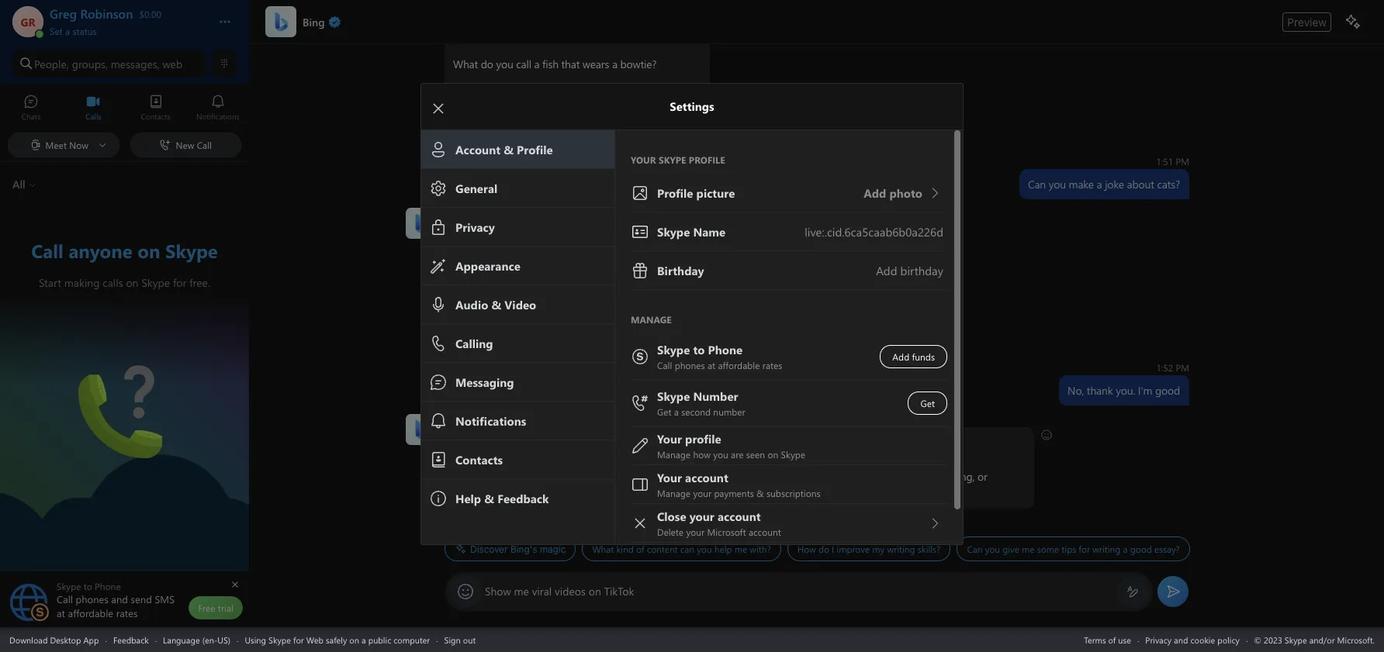 Task type: vqa. For each thing, say whether or not it's contained in the screenshot.
glad
yes



Task type: describe. For each thing, give the bounding box(es) containing it.
pm up cats?
[[1176, 155, 1190, 168]]

0 horizontal spatial about
[[590, 229, 617, 244]]

canyoutalk
[[78, 365, 137, 382]]

bing, 1:51 pm
[[445, 207, 501, 220]]

know
[[622, 487, 647, 501]]

skype
[[269, 634, 291, 646]]

with
[[820, 470, 839, 484]]

set
[[50, 25, 63, 37]]

desktop
[[50, 634, 81, 646]]

want inside if you want to chat more, you can ask me anything you like. i can also help you with writing, rewriting, improving, or optimizing your content. just let me know what you need.
[[482, 470, 505, 484]]

privacy and cookie policy link
[[1146, 634, 1240, 646]]

1 horizontal spatial 1:52
[[1156, 362, 1174, 374]]

for inside button
[[1079, 543, 1090, 556]]

blush
[[674, 435, 699, 449]]

improving,
[[925, 470, 975, 484]]

set a status button
[[50, 22, 203, 37]]

2 horizontal spatial good
[[1155, 383, 1180, 398]]

download desktop app link
[[9, 634, 99, 646]]

me right give
[[1022, 543, 1035, 556]]

terms
[[1084, 634, 1106, 646]]

my
[[873, 543, 885, 556]]

why
[[453, 263, 474, 278]]

using skype for web safely on a public computer
[[245, 634, 430, 646]]

sofishticated.
[[453, 91, 515, 106]]

privacy
[[1146, 634, 1172, 646]]

feeling
[[529, 297, 560, 312]]

ask
[[611, 470, 626, 484]]

0 horizontal spatial it.
[[530, 125, 538, 140]]

i right sure,
[[479, 229, 482, 244]]

computer
[[394, 634, 430, 646]]

a right the call
[[534, 57, 540, 71]]

bing's
[[511, 544, 537, 555]]

make inside sure, i can try to make a joke about cats. how about this one: why did the cat go to the vet? because he was feeling paw-ful. i hope you enjoyed it. do you want to hear another one?
[[531, 229, 557, 244]]

you inside what kind of content can you help me with? button
[[697, 543, 712, 556]]

language (en-us)
[[163, 634, 231, 646]]

a inside set a status button
[[65, 25, 70, 37]]

1 vertical spatial joke
[[1105, 177, 1124, 192]]

no,
[[1068, 383, 1084, 398]]

essay?
[[1155, 543, 1180, 556]]

if you want to chat more, you can ask me anything you like. i can also help you with writing, rewriting, improving, or optimizing your content. just let me know what you need.
[[453, 470, 990, 501]]

pm up did
[[487, 207, 501, 220]]

more,
[[543, 470, 569, 484]]

using
[[245, 634, 266, 646]]

liked
[[506, 125, 527, 140]]

1 horizontal spatial 1:51
[[1156, 155, 1174, 168]]

can up the handsinair
[[736, 470, 753, 484]]

a left cats?
[[1097, 177, 1102, 192]]

me left with? at the bottom right
[[735, 543, 747, 556]]

2 the from the left
[[557, 263, 572, 278]]

cookie
[[1191, 634, 1216, 646]]

do inside button
[[819, 543, 829, 556]]

(en-
[[202, 634, 218, 646]]

public
[[368, 634, 391, 646]]

0 vertical spatial another
[[639, 125, 675, 140]]

bing, 1:52 pm
[[445, 414, 501, 426]]

web
[[163, 56, 182, 71]]

also
[[755, 470, 774, 484]]

made
[[524, 23, 550, 37]]

1 horizontal spatial i'm
[[1138, 383, 1153, 398]]

sign
[[444, 634, 461, 646]]

1 hope from the top
[[459, 125, 483, 140]]

0 vertical spatial want
[[578, 125, 600, 140]]

if
[[453, 470, 459, 484]]

magic
[[540, 544, 566, 555]]

what inside what kind of content can you help me with? button
[[592, 543, 614, 556]]

up
[[553, 23, 565, 37]]

privacy and cookie policy
[[1146, 634, 1240, 646]]

a inside "can you give me some tips for writing a good essay?" button
[[1123, 543, 1128, 556]]

can you make a joke about cats?
[[1028, 177, 1180, 192]]

optimizing
[[453, 487, 503, 501]]

content.
[[529, 487, 567, 501]]

cat
[[513, 263, 527, 278]]

can inside button
[[680, 543, 695, 556]]

1:52 pm
[[1156, 362, 1190, 374]]

1 vertical spatial of
[[1109, 634, 1116, 646]]

account & profile dialog
[[421, 83, 986, 582]]

that
[[561, 57, 580, 71]]

i down because at left top
[[453, 331, 456, 346]]

i hope you liked it. do you want to hear another one?
[[453, 125, 701, 140]]

show me viral videos on tiktok
[[485, 584, 634, 599]]

do inside the here is a joke i made up for you: what do you call a fish that wears a bowtie? sofishticated.
[[481, 57, 493, 71]]

sure, i can try to make a joke about cats. how about this one: why did the cat go to the vet? because he was feeling paw-ful. i hope you enjoyed it. do you want to hear another one?
[[453, 229, 737, 346]]

download
[[9, 634, 48, 646]]

1:51 pm
[[1156, 155, 1190, 168]]

here
[[453, 23, 475, 37]]

glad
[[547, 435, 568, 450]]

thank
[[1087, 383, 1113, 398]]

had
[[591, 435, 608, 450]]

1 writing from the left
[[887, 543, 915, 556]]

language (en-us) link
[[163, 634, 231, 646]]

one:
[[717, 229, 737, 244]]

wears
[[583, 57, 609, 71]]

improve
[[837, 543, 870, 556]]

can for can you give me some tips for writing a good essay?
[[967, 543, 983, 556]]

what inside the here is a joke i made up for you: what do you call a fish that wears a bowtie? sofishticated.
[[453, 57, 478, 71]]

2 horizontal spatial about
[[1127, 177, 1155, 192]]

0 horizontal spatial 1:51
[[468, 207, 485, 220]]

1 the from the left
[[495, 263, 510, 278]]

me right let
[[605, 487, 620, 501]]

this
[[697, 229, 714, 244]]

you.
[[1116, 383, 1136, 398]]

with?
[[750, 543, 771, 556]]

joke inside sure, i can try to make a joke about cats. how about this one: why did the cat go to the vet? because he was feeling paw-ful. i hope you enjoyed it. do you want to hear another one?
[[568, 229, 587, 244]]

bing, for sure, i can try to make a joke about cats. how about this one: why did the cat go to the vet? because he was feeling paw-ful. i hope you enjoyed it. do you want to hear another one?
[[445, 207, 465, 220]]

safely
[[326, 634, 347, 646]]

good inside button
[[1131, 543, 1152, 556]]

messages,
[[111, 56, 160, 71]]

language
[[163, 634, 200, 646]]

terms of use
[[1084, 634, 1131, 646]]

download desktop app
[[9, 634, 99, 646]]

handsinair
[[726, 486, 774, 501]]



Task type: locate. For each thing, give the bounding box(es) containing it.
good
[[1155, 383, 1180, 398], [619, 435, 644, 450], [1131, 543, 1152, 556]]

on left tiktok at the bottom of page
[[589, 584, 601, 599]]

2 horizontal spatial for
[[1079, 543, 1090, 556]]

0 horizontal spatial make
[[531, 229, 557, 244]]

about left this
[[667, 229, 695, 244]]

1 vertical spatial it.
[[545, 331, 554, 346]]

writing,
[[842, 470, 877, 484]]

1 vertical spatial can
[[967, 543, 983, 556]]

want up optimizing
[[482, 470, 505, 484]]

1 vertical spatial what
[[592, 543, 614, 556]]

terms of use link
[[1084, 634, 1131, 646]]

i left made
[[518, 23, 521, 37]]

app
[[83, 634, 99, 646]]

bing,
[[445, 207, 465, 220], [445, 414, 465, 426]]

hear
[[616, 125, 636, 140], [631, 331, 651, 346]]

good left "time."
[[619, 435, 644, 450]]

1 horizontal spatial of
[[1109, 634, 1116, 646]]

writing right my
[[887, 543, 915, 556]]

joke
[[496, 23, 515, 37], [1105, 177, 1124, 192], [568, 229, 587, 244]]

what
[[453, 57, 478, 71], [592, 543, 614, 556]]

you inside "can you give me some tips for writing a good essay?" button
[[985, 543, 1000, 556]]

on right safely
[[350, 634, 359, 646]]

0 vertical spatial joke
[[496, 23, 515, 37]]

welcome.
[[484, 435, 528, 450]]

0 vertical spatial can
[[1028, 177, 1046, 192]]

help
[[777, 470, 797, 484], [715, 543, 732, 556]]

1 horizontal spatial for
[[568, 23, 581, 37]]

pm
[[1176, 155, 1190, 168], [487, 207, 501, 220], [1176, 362, 1190, 374], [487, 414, 501, 426]]

preview
[[1288, 15, 1327, 28]]

chat
[[520, 470, 540, 484]]

1 vertical spatial help
[[715, 543, 732, 556]]

do inside sure, i can try to make a joke about cats. how about this one: why did the cat go to the vet? because he was feeling paw-ful. i hope you enjoyed it. do you want to hear another one?
[[556, 331, 570, 346]]

of right kind
[[636, 543, 644, 556]]

discover
[[470, 544, 508, 555]]

hear inside sure, i can try to make a joke about cats. how about this one: why did the cat go to the vet? because he was feeling paw-ful. i hope you enjoyed it. do you want to hear another one?
[[631, 331, 651, 346]]

it. right enjoyed
[[545, 331, 554, 346]]

people, groups, messages, web
[[34, 56, 182, 71]]

0 vertical spatial hear
[[616, 125, 636, 140]]

skills?
[[918, 543, 941, 556]]

2 hope from the top
[[459, 331, 483, 346]]

tab list
[[0, 88, 249, 130]]

0 vertical spatial help
[[777, 470, 797, 484]]

give
[[1003, 543, 1020, 556]]

0 vertical spatial 1:51
[[1156, 155, 1174, 168]]

1 horizontal spatial the
[[557, 263, 572, 278]]

tiktok
[[604, 584, 634, 599]]

what kind of content can you help me with? button
[[582, 537, 781, 562]]

0 horizontal spatial for
[[293, 634, 304, 646]]

sure,
[[453, 229, 476, 244]]

0 vertical spatial one?
[[678, 125, 701, 140]]

2 horizontal spatial joke
[[1105, 177, 1124, 192]]

2 vertical spatial for
[[293, 634, 304, 646]]

help right also
[[777, 470, 797, 484]]

make
[[1069, 177, 1094, 192], [531, 229, 557, 244]]

do left improve
[[819, 543, 829, 556]]

what down here
[[453, 57, 478, 71]]

need.
[[696, 487, 721, 501]]

about left cats.
[[590, 229, 617, 244]]

a right the had
[[611, 435, 616, 450]]

viral
[[532, 584, 552, 599]]

cats.
[[620, 229, 640, 244]]

writing right tips
[[1093, 543, 1121, 556]]

2 vertical spatial joke
[[568, 229, 587, 244]]

about left cats?
[[1127, 177, 1155, 192]]

a right the wears
[[612, 57, 618, 71]]

use
[[1119, 634, 1131, 646]]

1 vertical spatial hear
[[631, 331, 651, 346]]

can you give me some tips for writing a good essay?
[[967, 543, 1180, 556]]

0 vertical spatial good
[[1155, 383, 1180, 398]]

1 vertical spatial how
[[798, 543, 816, 556]]

1 vertical spatial good
[[619, 435, 644, 450]]

you're
[[453, 435, 481, 450]]

how inside sure, i can try to make a joke about cats. how about this one: why did the cat go to the vet? because he was feeling paw-ful. i hope you enjoyed it. do you want to hear another one?
[[643, 229, 665, 244]]

0 vertical spatial make
[[1069, 177, 1094, 192]]

1 vertical spatial i'm
[[530, 435, 545, 450]]

1 vertical spatial for
[[1079, 543, 1090, 556]]

just
[[570, 487, 588, 501]]

i left improve
[[832, 543, 834, 556]]

one? inside sure, i can try to make a joke about cats. how about this one: why did the cat go to the vet? because he was feeling paw-ful. i hope you enjoyed it. do you want to hear another one?
[[693, 331, 716, 346]]

policy
[[1218, 634, 1240, 646]]

1 vertical spatial one?
[[693, 331, 716, 346]]

a
[[488, 23, 493, 37], [65, 25, 70, 37], [534, 57, 540, 71], [612, 57, 618, 71], [1097, 177, 1102, 192], [559, 229, 565, 244], [611, 435, 616, 450], [1123, 543, 1128, 556], [362, 634, 366, 646]]

1 vertical spatial want
[[593, 331, 616, 346]]

fish
[[542, 57, 559, 71]]

1 vertical spatial another
[[654, 331, 691, 346]]

out
[[463, 634, 476, 646]]

1 bing, from the top
[[445, 207, 465, 220]]

2 writing from the left
[[1093, 543, 1121, 556]]

you:
[[584, 23, 603, 37]]

a right try
[[559, 229, 565, 244]]

feedback link
[[113, 634, 149, 646]]

0 horizontal spatial joke
[[496, 23, 515, 37]]

go
[[529, 263, 542, 278]]

a left "essay?"
[[1123, 543, 1128, 556]]

Type a message text field
[[485, 584, 1114, 599]]

bing, up you're
[[445, 414, 465, 426]]

can inside "can you give me some tips for writing a good essay?" button
[[967, 543, 983, 556]]

can left try
[[484, 229, 501, 244]]

do right liked
[[541, 125, 555, 140]]

tips
[[1062, 543, 1077, 556]]

i'm left the 'glad'
[[530, 435, 545, 450]]

1:51 up sure,
[[468, 207, 485, 220]]

it. inside sure, i can try to make a joke about cats. how about this one: why did the cat go to the vet? because he was feeling paw-ful. i hope you enjoyed it. do you want to hear another one?
[[545, 331, 554, 346]]

it. right liked
[[530, 125, 538, 140]]

want down the wears
[[578, 125, 600, 140]]

0 vertical spatial i'm
[[1138, 383, 1153, 398]]

1:52 up you're
[[468, 414, 485, 426]]

0 horizontal spatial can
[[967, 543, 983, 556]]

try
[[503, 229, 516, 244]]

0 horizontal spatial writing
[[887, 543, 915, 556]]

no, thank you. i'm good
[[1068, 383, 1180, 398]]

for left web
[[293, 634, 304, 646]]

bing, for you're welcome. i'm glad you had a good time.
[[445, 414, 465, 426]]

the left cat
[[495, 263, 510, 278]]

to inside if you want to chat more, you can ask me anything you like. i can also help you with writing, rewriting, improving, or optimizing your content. just let me know what you need.
[[507, 470, 517, 484]]

live:.cid.6ca5caab6b0a226d
[[805, 224, 944, 239]]

a right is
[[488, 23, 493, 37]]

1 horizontal spatial can
[[1028, 177, 1046, 192]]

0 horizontal spatial 1:52
[[468, 414, 485, 426]]

one?
[[678, 125, 701, 140], [693, 331, 716, 346]]

1 horizontal spatial do
[[556, 331, 570, 346]]

1 vertical spatial 1:51
[[468, 207, 485, 220]]

1 vertical spatial 1:52
[[468, 414, 485, 426]]

want inside sure, i can try to make a joke about cats. how about this one: why did the cat go to the vet? because he was feeling paw-ful. i hope you enjoyed it. do you want to hear another one?
[[593, 331, 616, 346]]

your
[[506, 487, 527, 501]]

0 horizontal spatial how
[[643, 229, 665, 244]]

help inside button
[[715, 543, 732, 556]]

can you give me some tips for writing a good essay? button
[[957, 537, 1190, 562]]

1 horizontal spatial how
[[798, 543, 816, 556]]

0 horizontal spatial good
[[619, 435, 644, 450]]

1:51 up cats?
[[1156, 155, 1174, 168]]

hope down because at left top
[[459, 331, 483, 346]]

writing
[[887, 543, 915, 556], [1093, 543, 1121, 556]]

i inside button
[[832, 543, 834, 556]]

0 horizontal spatial on
[[350, 634, 359, 646]]

did
[[477, 263, 492, 278]]

1:52 up no, thank you. i'm good
[[1156, 362, 1174, 374]]

videos
[[555, 584, 586, 599]]

1 horizontal spatial writing
[[1093, 543, 1121, 556]]

kind
[[617, 543, 634, 556]]

i'm right you.
[[1138, 383, 1153, 398]]

i inside if you want to chat more, you can ask me anything you like. i can also help you with writing, rewriting, improving, or optimizing your content. just let me know what you need.
[[731, 470, 733, 484]]

0 vertical spatial for
[[568, 23, 581, 37]]

of inside button
[[636, 543, 644, 556]]

can for can you make a joke about cats?
[[1028, 177, 1046, 192]]

can inside sure, i can try to make a joke about cats. how about this one: why did the cat go to the vet? because he was feeling paw-ful. i hope you enjoyed it. do you want to hear another one?
[[484, 229, 501, 244]]

1 vertical spatial make
[[531, 229, 557, 244]]

1 horizontal spatial what
[[592, 543, 614, 556]]

content
[[647, 543, 678, 556]]

the
[[495, 263, 510, 278], [557, 263, 572, 278]]

you inside the here is a joke i made up for you: what do you call a fish that wears a bowtie? sofishticated.
[[496, 57, 513, 71]]

anything
[[647, 470, 687, 484]]

for right tips
[[1079, 543, 1090, 556]]

let
[[590, 487, 602, 501]]

can right content
[[680, 543, 695, 556]]

a right 'set'
[[65, 25, 70, 37]]

1 vertical spatial hope
[[459, 331, 483, 346]]

hope down sofishticated.
[[459, 125, 483, 140]]

bing, up sure,
[[445, 207, 465, 220]]

1 horizontal spatial make
[[1069, 177, 1094, 192]]

do down the paw-
[[556, 331, 570, 346]]

1 vertical spatial do
[[556, 331, 570, 346]]

0 horizontal spatial what
[[453, 57, 478, 71]]

bowtie?
[[620, 57, 657, 71]]

0 vertical spatial do
[[481, 57, 493, 71]]

what left kind
[[592, 543, 614, 556]]

1 horizontal spatial joke
[[568, 229, 587, 244]]

ful.
[[586, 297, 600, 312]]

0 horizontal spatial do
[[481, 57, 493, 71]]

0 vertical spatial bing,
[[445, 207, 465, 220]]

1 horizontal spatial help
[[777, 470, 797, 484]]

can up let
[[592, 470, 608, 484]]

some
[[1037, 543, 1059, 556]]

joke left cats?
[[1105, 177, 1124, 192]]

of left use at right bottom
[[1109, 634, 1116, 646]]

feedback
[[113, 634, 149, 646]]

another inside sure, i can try to make a joke about cats. how about this one: why did the cat go to the vet? because he was feeling paw-ful. i hope you enjoyed it. do you want to hear another one?
[[654, 331, 691, 346]]

i
[[518, 23, 521, 37], [453, 125, 456, 140], [479, 229, 482, 244], [453, 331, 456, 346], [731, 470, 733, 484], [832, 543, 834, 556]]

do up sofishticated.
[[481, 57, 493, 71]]

a inside sure, i can try to make a joke about cats. how about this one: why did the cat go to the vet? because he was feeling paw-ful. i hope you enjoyed it. do you want to hear another one?
[[559, 229, 565, 244]]

0 vertical spatial what
[[453, 57, 478, 71]]

how right cats.
[[643, 229, 665, 244]]

status
[[72, 25, 97, 37]]

0 vertical spatial how
[[643, 229, 665, 244]]

1 vertical spatial on
[[350, 634, 359, 646]]

is
[[478, 23, 485, 37]]

want down ful.
[[593, 331, 616, 346]]

2 bing, from the top
[[445, 414, 465, 426]]

1 horizontal spatial about
[[667, 229, 695, 244]]

1 horizontal spatial good
[[1131, 543, 1152, 556]]

2 vertical spatial want
[[482, 470, 505, 484]]

0 vertical spatial 1:52
[[1156, 362, 1174, 374]]

0 vertical spatial do
[[541, 125, 555, 140]]

how up show me viral videos on tiktok text box
[[798, 543, 816, 556]]

i right like. on the right bottom of the page
[[731, 470, 733, 484]]

to
[[603, 125, 613, 140], [519, 229, 529, 244], [545, 263, 554, 278], [618, 331, 628, 346], [507, 470, 517, 484]]

me left the viral
[[514, 584, 529, 599]]

0 horizontal spatial do
[[541, 125, 555, 140]]

0 vertical spatial hope
[[459, 125, 483, 140]]

here is a joke i made up for you: what do you call a fish that wears a bowtie? sofishticated.
[[453, 23, 657, 106]]

he
[[494, 297, 505, 312]]

good down 1:52 pm
[[1155, 383, 1180, 398]]

pm up welcome.
[[487, 414, 501, 426]]

1 vertical spatial do
[[819, 543, 829, 556]]

1 horizontal spatial do
[[819, 543, 829, 556]]

joke inside the here is a joke i made up for you: what do you call a fish that wears a bowtie? sofishticated.
[[496, 23, 515, 37]]

was
[[508, 297, 526, 312]]

good left "essay?"
[[1131, 543, 1152, 556]]

how inside button
[[798, 543, 816, 556]]

1 horizontal spatial it.
[[545, 331, 554, 346]]

show
[[485, 584, 511, 599]]

enjoyed
[[506, 331, 543, 346]]

2 vertical spatial good
[[1131, 543, 1152, 556]]

rewriting,
[[879, 470, 923, 484]]

the left vet? at top left
[[557, 263, 572, 278]]

for right up
[[568, 23, 581, 37]]

1:51
[[1156, 155, 1174, 168], [468, 207, 485, 220]]

it.
[[530, 125, 538, 140], [545, 331, 554, 346]]

0 vertical spatial it.
[[530, 125, 538, 140]]

joke right is
[[496, 23, 515, 37]]

me
[[629, 470, 644, 484], [605, 487, 620, 501], [735, 543, 747, 556], [1022, 543, 1035, 556], [514, 584, 529, 599]]

us)
[[218, 634, 231, 646]]

0 horizontal spatial of
[[636, 543, 644, 556]]

help left with? at the bottom right
[[715, 543, 732, 556]]

what
[[650, 487, 673, 501]]

joke up vet? at top left
[[568, 229, 587, 244]]

a left public
[[362, 634, 366, 646]]

discover bing's magic
[[470, 544, 566, 555]]

me up 'know'
[[629, 470, 644, 484]]

i down sofishticated.
[[453, 125, 456, 140]]

1 vertical spatial bing,
[[445, 414, 465, 426]]

how do i improve my writing skills?
[[798, 543, 941, 556]]

0 horizontal spatial the
[[495, 263, 510, 278]]

0 horizontal spatial i'm
[[530, 435, 545, 450]]

for inside the here is a joke i made up for you: what do you call a fish that wears a bowtie? sofishticated.
[[568, 23, 581, 37]]

i inside the here is a joke i made up for you: what do you call a fish that wears a bowtie? sofishticated.
[[518, 23, 521, 37]]

pm up no, thank you. i'm good
[[1176, 362, 1190, 374]]

want
[[578, 125, 600, 140], [593, 331, 616, 346], [482, 470, 505, 484]]

sign out link
[[444, 634, 476, 646]]

hope inside sure, i can try to make a joke about cats. how about this one: why did the cat go to the vet? because he was feeling paw-ful. i hope you enjoyed it. do you want to hear another one?
[[459, 331, 483, 346]]

0 vertical spatial on
[[589, 584, 601, 599]]

0 vertical spatial of
[[636, 543, 644, 556]]

people, groups, messages, web button
[[12, 50, 206, 78]]

1 horizontal spatial on
[[589, 584, 601, 599]]

0 horizontal spatial help
[[715, 543, 732, 556]]

how do i improve my writing skills? button
[[787, 537, 951, 562]]

help inside if you want to chat more, you can ask me anything you like. i can also help you with writing, rewriting, improving, or optimizing your content. just let me know what you need.
[[777, 470, 797, 484]]



